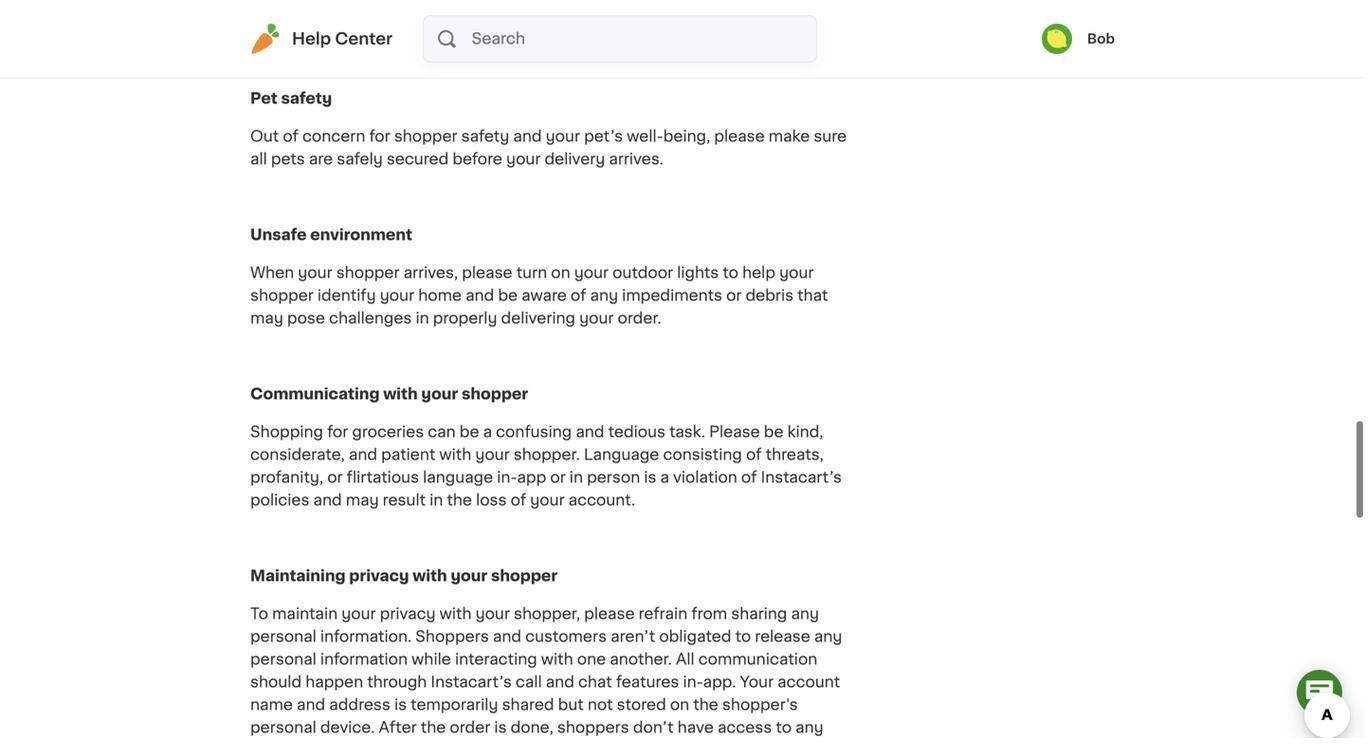 Task type: locate. For each thing, give the bounding box(es) containing it.
shopper,
[[514, 607, 581, 622]]

0 horizontal spatial may
[[250, 311, 283, 326]]

information
[[320, 652, 408, 668]]

information.
[[320, 630, 412, 645]]

all
[[250, 152, 267, 167]]

2 horizontal spatial the
[[694, 698, 719, 713]]

0 vertical spatial instacart's
[[761, 470, 842, 485]]

0 vertical spatial for
[[369, 129, 390, 144]]

for
[[369, 129, 390, 144], [327, 425, 348, 440]]

the
[[447, 493, 472, 508], [694, 698, 719, 713], [421, 721, 446, 736]]

your up information.
[[342, 607, 376, 622]]

consisting
[[663, 448, 743, 463]]

your up delivery
[[546, 129, 580, 144]]

one
[[577, 652, 606, 668]]

privacy
[[349, 569, 409, 584], [380, 607, 436, 622]]

any right release
[[815, 630, 843, 645]]

1 vertical spatial privacy
[[380, 607, 436, 622]]

after
[[379, 721, 417, 736]]

safety inside out of concern for shopper safety and your pet's well-being, please make sure all pets are safely secured before your delivery arrives.
[[462, 129, 510, 144]]

or left debris
[[727, 288, 742, 303]]

order.
[[618, 311, 662, 326]]

for inside shopping for groceries can be a confusing and tedious task. please be kind, considerate, and patient with your shopper. language consisting of threats, profanity, or flirtatious language in-app or in person is a violation of instacart's policies and may result in the loss of your account.
[[327, 425, 348, 440]]

safety up before
[[462, 129, 510, 144]]

is
[[644, 470, 657, 485], [395, 698, 407, 713], [495, 721, 507, 736]]

or
[[727, 288, 742, 303], [327, 470, 343, 485], [550, 470, 566, 485]]

may left pose
[[250, 311, 283, 326]]

please left make
[[715, 129, 765, 144]]

your down the app on the bottom
[[530, 493, 565, 508]]

profanity,
[[250, 470, 324, 485]]

in- down all
[[683, 675, 703, 690]]

0 vertical spatial on
[[551, 265, 571, 281]]

Search search field
[[470, 16, 817, 62]]

please inside out of concern for shopper safety and your pet's well-being, please make sure all pets are safely secured before your delivery arrives.
[[715, 129, 765, 144]]

1 vertical spatial may
[[346, 493, 379, 508]]

or down considerate,
[[327, 470, 343, 485]]

or down shopper. at the left bottom of page
[[550, 470, 566, 485]]

any up release
[[791, 607, 819, 622]]

out
[[250, 129, 279, 144]]

0 horizontal spatial or
[[327, 470, 343, 485]]

for down communicating
[[327, 425, 348, 440]]

1 horizontal spatial the
[[447, 493, 472, 508]]

the up the have at the bottom of the page
[[694, 698, 719, 713]]

debris
[[746, 288, 794, 303]]

0 vertical spatial the
[[447, 493, 472, 508]]

through
[[367, 675, 427, 690]]

delivering
[[501, 311, 576, 326]]

may
[[250, 311, 283, 326], [346, 493, 379, 508]]

0 horizontal spatial be
[[460, 425, 479, 440]]

0 vertical spatial personal
[[250, 630, 317, 645]]

please up aren't
[[584, 607, 635, 622]]

in inside the when your shopper arrives, please turn on your outdoor lights to help your shopper identify your home and be aware of any impediments or debris that may pose challenges in properly delivering your order.
[[416, 311, 429, 326]]

and inside the when your shopper arrives, please turn on your outdoor lights to help your shopper identify your home and be aware of any impediments or debris that may pose challenges in properly delivering your order.
[[466, 288, 494, 303]]

1 horizontal spatial is
[[495, 721, 507, 736]]

concern
[[303, 129, 366, 144]]

is right order
[[495, 721, 507, 736]]

be up threats,
[[764, 425, 784, 440]]

shopper up secured
[[394, 129, 458, 144]]

a left violation
[[661, 470, 670, 485]]

in- up loss
[[497, 470, 517, 485]]

may inside shopping for groceries can be a confusing and tedious task. please be kind, considerate, and patient with your shopper. language consisting of threats, profanity, or flirtatious language in-app or in person is a violation of instacart's policies and may result in the loss of your account.
[[346, 493, 379, 508]]

help center
[[292, 31, 393, 47]]

sharing
[[731, 607, 788, 622]]

be inside the when your shopper arrives, please turn on your outdoor lights to help your shopper identify your home and be aware of any impediments or debris that may pose challenges in properly delivering your order.
[[498, 288, 518, 303]]

be right can at the left of the page
[[460, 425, 479, 440]]

0 vertical spatial to
[[723, 265, 739, 281]]

personal up should
[[250, 652, 317, 668]]

instacart's inside shopping for groceries can be a confusing and tedious task. please be kind, considerate, and patient with your shopper. language consisting of threats, profanity, or flirtatious language in-app or in person is a violation of instacart's policies and may result in the loss of your account.
[[761, 470, 842, 485]]

your up challenges
[[380, 288, 415, 303]]

task.
[[670, 425, 706, 440]]

may inside the when your shopper arrives, please turn on your outdoor lights to help your shopper identify your home and be aware of any impediments or debris that may pose challenges in properly delivering your order.
[[250, 311, 283, 326]]

0 horizontal spatial safety
[[281, 91, 332, 106]]

1 horizontal spatial or
[[550, 470, 566, 485]]

challenges
[[329, 311, 412, 326]]

app
[[517, 470, 547, 485]]

0 vertical spatial in
[[416, 311, 429, 326]]

arrives,
[[404, 265, 458, 281]]

2 vertical spatial personal
[[250, 721, 317, 736]]

shared
[[502, 698, 554, 713]]

personal down name
[[250, 721, 317, 736]]

1 vertical spatial personal
[[250, 652, 317, 668]]

2 vertical spatial please
[[584, 607, 635, 622]]

1 vertical spatial on
[[670, 698, 690, 713]]

loss
[[476, 493, 507, 508]]

in down the "language"
[[430, 493, 443, 508]]

0 horizontal spatial instacart's
[[431, 675, 512, 690]]

any for release
[[815, 630, 843, 645]]

in up account.
[[570, 470, 583, 485]]

0 vertical spatial in-
[[497, 470, 517, 485]]

on inside the when your shopper arrives, please turn on your outdoor lights to help your shopper identify your home and be aware of any impediments or debris that may pose challenges in properly delivering your order.
[[551, 265, 571, 281]]

please left the turn
[[462, 265, 513, 281]]

1 vertical spatial to
[[736, 630, 751, 645]]

your up interacting
[[476, 607, 510, 622]]

personal
[[250, 630, 317, 645], [250, 652, 317, 668], [250, 721, 317, 736]]

maintain
[[272, 607, 338, 622]]

your right before
[[507, 152, 541, 167]]

outdoor
[[613, 265, 674, 281]]

1 horizontal spatial be
[[498, 288, 518, 303]]

to
[[723, 265, 739, 281], [736, 630, 751, 645]]

for up safely
[[369, 129, 390, 144]]

of up 'pets'
[[283, 129, 299, 144]]

1 horizontal spatial in
[[430, 493, 443, 508]]

shopper
[[394, 129, 458, 144], [336, 265, 400, 281], [250, 288, 314, 303], [462, 387, 528, 402], [491, 569, 558, 584]]

to inside the when your shopper arrives, please turn on your outdoor lights to help your shopper identify your home and be aware of any impediments or debris that may pose challenges in properly delivering your order.
[[723, 265, 739, 281]]

please inside to maintain your privacy with your shopper, please refrain from sharing any personal information. shoppers and customers aren't obligated to release any personal information while interacting with one another. all communication should happen through instacart's call and chat features in-app. your account name and address is temporarily shared but not stored on the shopper's personal device. after the order is done, shoppers don't have access t
[[584, 607, 635, 622]]

pose
[[287, 311, 325, 326]]

help
[[743, 265, 776, 281]]

person
[[587, 470, 640, 485]]

0 horizontal spatial in
[[416, 311, 429, 326]]

is up after
[[395, 698, 407, 713]]

unsafe environment
[[250, 227, 416, 243]]

communicating
[[250, 387, 380, 402]]

in-
[[497, 470, 517, 485], [683, 675, 703, 690]]

properly
[[433, 311, 497, 326]]

0 horizontal spatial in-
[[497, 470, 517, 485]]

0 horizontal spatial please
[[462, 265, 513, 281]]

user avatar image
[[1042, 24, 1073, 54]]

the down the "language"
[[447, 493, 472, 508]]

instacart's
[[761, 470, 842, 485], [431, 675, 512, 690]]

to up communication
[[736, 630, 751, 645]]

in down home
[[416, 311, 429, 326]]

is down language
[[644, 470, 657, 485]]

2 horizontal spatial be
[[764, 425, 784, 440]]

2 vertical spatial any
[[815, 630, 843, 645]]

when your shopper arrives, please turn on your outdoor lights to help your shopper identify your home and be aware of any impediments or debris that may pose challenges in properly delivering your order.
[[250, 265, 828, 326]]

0 vertical spatial please
[[715, 129, 765, 144]]

0 vertical spatial safety
[[281, 91, 332, 106]]

unsafe
[[250, 227, 307, 243]]

be
[[498, 288, 518, 303], [460, 425, 479, 440], [764, 425, 784, 440]]

2 vertical spatial is
[[495, 721, 507, 736]]

1 horizontal spatial please
[[584, 607, 635, 622]]

personal down maintain
[[250, 630, 317, 645]]

but
[[558, 698, 584, 713]]

any up order.
[[590, 288, 618, 303]]

1 horizontal spatial may
[[346, 493, 379, 508]]

please inside the when your shopper arrives, please turn on your outdoor lights to help your shopper identify your home and be aware of any impediments or debris that may pose challenges in properly delivering your order.
[[462, 265, 513, 281]]

your up shoppers
[[451, 569, 488, 584]]

0 vertical spatial is
[[644, 470, 657, 485]]

1 vertical spatial please
[[462, 265, 513, 281]]

2 horizontal spatial or
[[727, 288, 742, 303]]

privacy up information.
[[349, 569, 409, 584]]

0 horizontal spatial a
[[483, 425, 492, 440]]

safety
[[281, 91, 332, 106], [462, 129, 510, 144]]

1 vertical spatial in-
[[683, 675, 703, 690]]

2 horizontal spatial please
[[715, 129, 765, 144]]

of right aware at the left top of page
[[571, 288, 587, 303]]

0 horizontal spatial for
[[327, 425, 348, 440]]

1 horizontal spatial safety
[[462, 129, 510, 144]]

address
[[329, 698, 391, 713]]

1 vertical spatial safety
[[462, 129, 510, 144]]

instacart's down threats,
[[761, 470, 842, 485]]

in
[[416, 311, 429, 326], [570, 470, 583, 485], [430, 493, 443, 508]]

3 personal from the top
[[250, 721, 317, 736]]

safety right pet
[[281, 91, 332, 106]]

0 vertical spatial any
[[590, 288, 618, 303]]

2 horizontal spatial is
[[644, 470, 657, 485]]

shopper.
[[514, 448, 580, 463]]

1 vertical spatial for
[[327, 425, 348, 440]]

0 horizontal spatial the
[[421, 721, 446, 736]]

and down profanity,
[[313, 493, 342, 508]]

0 vertical spatial may
[[250, 311, 283, 326]]

environment
[[310, 227, 413, 243]]

1 horizontal spatial in-
[[683, 675, 703, 690]]

privacy inside to maintain your privacy with your shopper, please refrain from sharing any personal information. shoppers and customers aren't obligated to release any personal information while interacting with one another. all communication should happen through instacart's call and chat features in-app. your account name and address is temporarily shared but not stored on the shopper's personal device. after the order is done, shoppers don't have access t
[[380, 607, 436, 622]]

on up the have at the bottom of the page
[[670, 698, 690, 713]]

temporarily
[[411, 698, 498, 713]]

any inside the when your shopper arrives, please turn on your outdoor lights to help your shopper identify your home and be aware of any impediments or debris that may pose challenges in properly delivering your order.
[[590, 288, 618, 303]]

on up aware at the left top of page
[[551, 265, 571, 281]]

1 vertical spatial instacart's
[[431, 675, 512, 690]]

1 vertical spatial a
[[661, 470, 670, 485]]

to maintain your privacy with your shopper, please refrain from sharing any personal information. shoppers and customers aren't obligated to release any personal information while interacting with one another. all communication should happen through instacart's call and chat features in-app. your account name and address is temporarily shared but not stored on the shopper's personal device. after the order is done, shoppers don't have access t
[[250, 607, 843, 739]]

should
[[250, 675, 302, 690]]

1 horizontal spatial a
[[661, 470, 670, 485]]

0 horizontal spatial on
[[551, 265, 571, 281]]

help center link
[[250, 24, 393, 54]]

device.
[[320, 721, 375, 736]]

from
[[692, 607, 728, 622]]

instacart's up the temporarily
[[431, 675, 512, 690]]

1 horizontal spatial for
[[369, 129, 390, 144]]

well-
[[627, 129, 664, 144]]

your up that
[[780, 265, 814, 281]]

for inside out of concern for shopper safety and your pet's well-being, please make sure all pets are safely secured before your delivery arrives.
[[369, 129, 390, 144]]

groceries
[[352, 425, 424, 440]]

privacy down maintaining privacy with your shopper
[[380, 607, 436, 622]]

and up flirtatious
[[349, 448, 378, 463]]

and
[[513, 129, 542, 144], [466, 288, 494, 303], [576, 425, 605, 440], [349, 448, 378, 463], [313, 493, 342, 508], [493, 630, 522, 645], [546, 675, 575, 690], [297, 698, 326, 713]]

and left the pet's in the top left of the page
[[513, 129, 542, 144]]

a right can at the left of the page
[[483, 425, 492, 440]]

instacart's inside to maintain your privacy with your shopper, please refrain from sharing any personal information. shoppers and customers aren't obligated to release any personal information while interacting with one another. all communication should happen through instacart's call and chat features in-app. your account name and address is temporarily shared but not stored on the shopper's personal device. after the order is done, shoppers don't have access t
[[431, 675, 512, 690]]

the down the temporarily
[[421, 721, 446, 736]]

being,
[[664, 129, 711, 144]]

1 horizontal spatial instacart's
[[761, 470, 842, 485]]

bob
[[1088, 32, 1115, 46]]

1 horizontal spatial on
[[670, 698, 690, 713]]

happen
[[306, 675, 363, 690]]

of inside out of concern for shopper safety and your pet's well-being, please make sure all pets are safely secured before your delivery arrives.
[[283, 129, 299, 144]]

your left outdoor
[[575, 265, 609, 281]]

and up properly
[[466, 288, 494, 303]]

may down flirtatious
[[346, 493, 379, 508]]

be down the turn
[[498, 288, 518, 303]]

to left help
[[723, 265, 739, 281]]

2 horizontal spatial in
[[570, 470, 583, 485]]

1 vertical spatial is
[[395, 698, 407, 713]]

2 vertical spatial the
[[421, 721, 446, 736]]

in- inside shopping for groceries can be a confusing and tedious task. please be kind, considerate, and patient with your shopper. language consisting of threats, profanity, or flirtatious language in-app or in person is a violation of instacart's policies and may result in the loss of your account.
[[497, 470, 517, 485]]

your up the "language"
[[475, 448, 510, 463]]

2 personal from the top
[[250, 652, 317, 668]]

to inside to maintain your privacy with your shopper, please refrain from sharing any personal information. shoppers and customers aren't obligated to release any personal information while interacting with one another. all communication should happen through instacart's call and chat features in-app. your account name and address is temporarily shared but not stored on the shopper's personal device. after the order is done, shoppers don't have access t
[[736, 630, 751, 645]]



Task type: describe. For each thing, give the bounding box(es) containing it.
app.
[[703, 675, 737, 690]]

secured
[[387, 152, 449, 167]]

done,
[[511, 721, 554, 736]]

help
[[292, 31, 331, 47]]

shopper inside out of concern for shopper safety and your pet's well-being, please make sure all pets are safely secured before your delivery arrives.
[[394, 129, 458, 144]]

center
[[335, 31, 393, 47]]

flirtatious
[[347, 470, 419, 485]]

refrain
[[639, 607, 688, 622]]

account.
[[569, 493, 636, 508]]

policies
[[250, 493, 310, 508]]

identify
[[318, 288, 376, 303]]

arrives.
[[609, 152, 664, 167]]

0 horizontal spatial is
[[395, 698, 407, 713]]

your left order.
[[580, 311, 614, 326]]

shopper up identify on the left top
[[336, 265, 400, 281]]

of right violation
[[742, 470, 757, 485]]

on inside to maintain your privacy with your shopper, please refrain from sharing any personal information. shoppers and customers aren't obligated to release any personal information while interacting with one another. all communication should happen through instacart's call and chat features in-app. your account name and address is temporarily shared but not stored on the shopper's personal device. after the order is done, shoppers don't have access t
[[670, 698, 690, 713]]

and up language
[[576, 425, 605, 440]]

any for of
[[590, 288, 618, 303]]

tedious
[[609, 425, 666, 440]]

of down the app on the bottom
[[511, 493, 527, 508]]

of down the please
[[746, 448, 762, 463]]

shopper up shopper,
[[491, 569, 558, 584]]

maintaining
[[250, 569, 346, 584]]

confusing
[[496, 425, 572, 440]]

don't
[[633, 721, 674, 736]]

1 vertical spatial any
[[791, 607, 819, 622]]

and inside out of concern for shopper safety and your pet's well-being, please make sure all pets are safely secured before your delivery arrives.
[[513, 129, 542, 144]]

shopper's
[[723, 698, 798, 713]]

delivery
[[545, 152, 605, 167]]

another.
[[610, 652, 672, 668]]

threats,
[[766, 448, 824, 463]]

is inside shopping for groceries can be a confusing and tedious task. please be kind, considerate, and patient with your shopper. language consisting of threats, profanity, or flirtatious language in-app or in person is a violation of instacart's policies and may result in the loss of your account.
[[644, 470, 657, 485]]

sure
[[814, 129, 847, 144]]

name
[[250, 698, 293, 713]]

result
[[383, 493, 426, 508]]

shopping
[[250, 425, 323, 440]]

your up can at the left of the page
[[422, 387, 458, 402]]

pet's
[[584, 129, 623, 144]]

obligated
[[659, 630, 732, 645]]

when
[[250, 265, 294, 281]]

customers
[[526, 630, 607, 645]]

out of concern for shopper safety and your pet's well-being, please make sure all pets are safely secured before your delivery arrives.
[[250, 129, 847, 167]]

instacart image
[[250, 24, 281, 54]]

language
[[584, 448, 660, 463]]

safely
[[337, 152, 383, 167]]

that
[[798, 288, 828, 303]]

communication
[[699, 652, 818, 668]]

can
[[428, 425, 456, 440]]

call
[[516, 675, 542, 690]]

the inside shopping for groceries can be a confusing and tedious task. please be kind, considerate, and patient with your shopper. language consisting of threats, profanity, or flirtatious language in-app or in person is a violation of instacart's policies and may result in the loss of your account.
[[447, 493, 472, 508]]

release
[[755, 630, 811, 645]]

1 vertical spatial the
[[694, 698, 719, 713]]

interacting
[[455, 652, 538, 668]]

or inside the when your shopper arrives, please turn on your outdoor lights to help your shopper identify your home and be aware of any impediments or debris that may pose challenges in properly delivering your order.
[[727, 288, 742, 303]]

2 vertical spatial in
[[430, 493, 443, 508]]

bob link
[[1042, 24, 1115, 54]]

aren't
[[611, 630, 656, 645]]

lights
[[677, 265, 719, 281]]

your
[[740, 675, 774, 690]]

turn
[[517, 265, 547, 281]]

0 vertical spatial privacy
[[349, 569, 409, 584]]

1 personal from the top
[[250, 630, 317, 645]]

language
[[423, 470, 493, 485]]

of inside the when your shopper arrives, please turn on your outdoor lights to help your shopper identify your home and be aware of any impediments or debris that may pose challenges in properly delivering your order.
[[571, 288, 587, 303]]

pets
[[271, 152, 305, 167]]

patient
[[381, 448, 436, 463]]

kind,
[[788, 425, 824, 440]]

features
[[616, 675, 679, 690]]

violation
[[674, 470, 738, 485]]

shopper up the confusing
[[462, 387, 528, 402]]

before
[[453, 152, 503, 167]]

aware
[[522, 288, 567, 303]]

pet safety
[[250, 91, 332, 106]]

1 vertical spatial in
[[570, 470, 583, 485]]

shopper down the when
[[250, 288, 314, 303]]

maintaining privacy with your shopper
[[250, 569, 558, 584]]

not
[[588, 698, 613, 713]]

make
[[769, 129, 810, 144]]

stored
[[617, 698, 667, 713]]

while
[[412, 652, 451, 668]]

shoppers
[[416, 630, 489, 645]]

with inside shopping for groceries can be a confusing and tedious task. please be kind, considerate, and patient with your shopper. language consisting of threats, profanity, or flirtatious language in-app or in person is a violation of instacart's policies and may result in the loss of your account.
[[439, 448, 472, 463]]

in- inside to maintain your privacy with your shopper, please refrain from sharing any personal information. shoppers and customers aren't obligated to release any personal information while interacting with one another. all communication should happen through instacart's call and chat features in-app. your account name and address is temporarily shared but not stored on the shopper's personal device. after the order is done, shoppers don't have access t
[[683, 675, 703, 690]]

have
[[678, 721, 714, 736]]

and up the but
[[546, 675, 575, 690]]

and up interacting
[[493, 630, 522, 645]]

chat
[[579, 675, 613, 690]]

pet
[[250, 91, 278, 106]]

access
[[718, 721, 772, 736]]

shoppers
[[558, 721, 630, 736]]

account
[[778, 675, 841, 690]]

to
[[250, 607, 268, 622]]

order
[[450, 721, 491, 736]]

0 vertical spatial a
[[483, 425, 492, 440]]

all
[[676, 652, 695, 668]]

and down happen
[[297, 698, 326, 713]]

your up identify on the left top
[[298, 265, 333, 281]]



Task type: vqa. For each thing, say whether or not it's contained in the screenshot.
Sugar.
no



